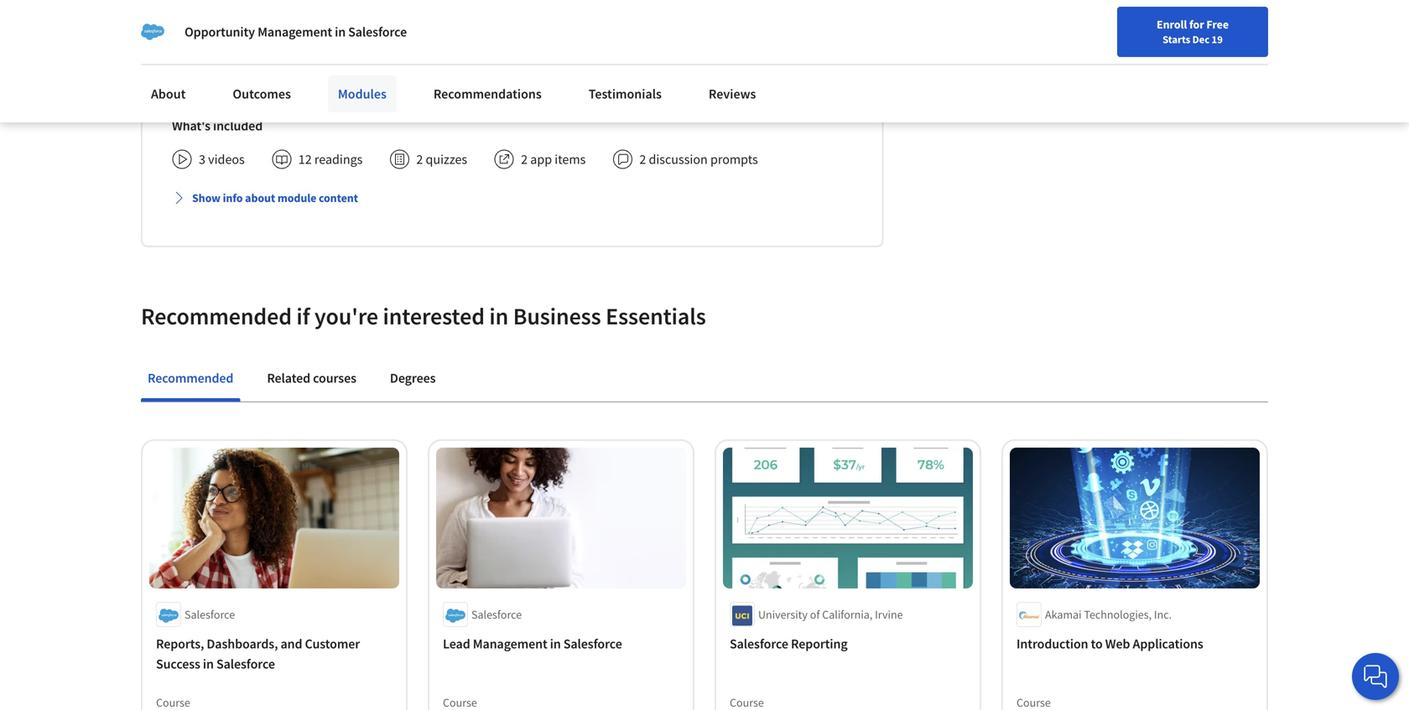 Task type: locate. For each thing, give the bounding box(es) containing it.
3 2 from the left
[[640, 151, 646, 168]]

2 left app
[[521, 151, 528, 168]]

and
[[281, 636, 302, 653]]

customer
[[305, 636, 360, 653]]

info
[[223, 191, 243, 206]]

2 discussion prompts
[[640, 151, 758, 168]]

4 course from the left
[[1017, 696, 1051, 711]]

opportunity management in salesforce
[[185, 23, 407, 40]]

management up outcomes link
[[258, 23, 332, 40]]

recommended
[[141, 302, 292, 331], [148, 370, 234, 387]]

inc.
[[1155, 607, 1172, 623]]

enroll
[[1157, 17, 1188, 32]]

salesforce
[[348, 23, 407, 40], [185, 607, 235, 623], [472, 607, 522, 623], [564, 636, 622, 653], [730, 636, 789, 653], [217, 656, 275, 673]]

course down "introduction" at right bottom
[[1017, 696, 1051, 711]]

essentials
[[606, 302, 706, 331]]

19
[[1212, 33, 1223, 46]]

management
[[258, 23, 332, 40], [473, 636, 548, 653]]

app
[[531, 151, 552, 168]]

3 course from the left
[[730, 696, 764, 711]]

introduction
[[1017, 636, 1089, 653]]

12 readings
[[299, 151, 363, 168]]

business
[[513, 302, 601, 331]]

lead management in salesforce
[[443, 636, 622, 653]]

dec
[[1193, 33, 1210, 46]]

course down success
[[156, 696, 190, 711]]

introduction to web applications
[[1017, 636, 1204, 653]]

3
[[199, 151, 206, 168]]

course down salesforce reporting
[[730, 696, 764, 711]]

course
[[156, 696, 190, 711], [443, 696, 477, 711], [730, 696, 764, 711], [1017, 696, 1051, 711]]

course for reports, dashboards, and customer success in salesforce
[[156, 696, 190, 711]]

interested
[[383, 302, 485, 331]]

for
[[1190, 17, 1205, 32]]

what's
[[172, 118, 211, 134]]

about link
[[141, 76, 196, 112]]

2 left discussion
[[640, 151, 646, 168]]

dashboards,
[[207, 636, 278, 653]]

2 for 2 app items
[[521, 151, 528, 168]]

chat with us image
[[1363, 664, 1390, 691]]

in
[[335, 23, 346, 40], [490, 302, 509, 331], [550, 636, 561, 653], [203, 656, 214, 673]]

outcomes
[[233, 86, 291, 102]]

3 videos
[[199, 151, 245, 168]]

management for opportunity
[[258, 23, 332, 40]]

reviews link
[[699, 76, 767, 112]]

starts
[[1163, 33, 1191, 46]]

None search field
[[239, 10, 642, 44]]

0 horizontal spatial management
[[258, 23, 332, 40]]

outcomes link
[[223, 76, 301, 112]]

salesforce reporting link
[[730, 634, 967, 654]]

related courses button
[[260, 359, 363, 399]]

salesforce reporting
[[730, 636, 848, 653]]

1 horizontal spatial 2
[[521, 151, 528, 168]]

introduction to web applications link
[[1017, 634, 1254, 654]]

enroll for free starts dec 19
[[1157, 17, 1229, 46]]

recommended for recommended
[[148, 370, 234, 387]]

2 2 from the left
[[521, 151, 528, 168]]

2 for 2 discussion prompts
[[640, 151, 646, 168]]

of
[[810, 607, 820, 623]]

1 horizontal spatial management
[[473, 636, 548, 653]]

content
[[319, 191, 358, 206]]

2 left quizzes in the top of the page
[[417, 151, 423, 168]]

english
[[1088, 19, 1129, 36]]

university
[[759, 607, 808, 623]]

recommended for recommended if you're interested in business essentials
[[141, 302, 292, 331]]

2 horizontal spatial 2
[[640, 151, 646, 168]]

course down lead
[[443, 696, 477, 711]]

2 quizzes
[[417, 151, 468, 168]]

1 course from the left
[[156, 696, 190, 711]]

reviews
[[709, 86, 756, 102]]

management right lead
[[473, 636, 548, 653]]

reports,
[[156, 636, 204, 653]]

0 vertical spatial recommended
[[141, 302, 292, 331]]

reporting
[[791, 636, 848, 653]]

1 vertical spatial management
[[473, 636, 548, 653]]

show notifications image
[[1183, 21, 1203, 41]]

1 vertical spatial recommended
[[148, 370, 234, 387]]

reports, dashboards, and customer success in salesforce link
[[156, 634, 393, 675]]

0 horizontal spatial 2
[[417, 151, 423, 168]]

recommended inside button
[[148, 370, 234, 387]]

2 course from the left
[[443, 696, 477, 711]]

course for lead management in salesforce
[[443, 696, 477, 711]]

0 vertical spatial management
[[258, 23, 332, 40]]

akamai
[[1046, 607, 1082, 623]]

1 2 from the left
[[417, 151, 423, 168]]

2
[[417, 151, 423, 168], [521, 151, 528, 168], [640, 151, 646, 168]]

in inside "reports, dashboards, and customer success in salesforce"
[[203, 656, 214, 673]]

videos
[[208, 151, 245, 168]]

recommendations link
[[424, 76, 552, 112]]

2 for 2 quizzes
[[417, 151, 423, 168]]



Task type: describe. For each thing, give the bounding box(es) containing it.
quizzes
[[426, 151, 468, 168]]

modules link
[[328, 76, 397, 112]]

success
[[156, 656, 200, 673]]

opportunity
[[185, 23, 255, 40]]

show info about module content button
[[165, 183, 365, 213]]

management for lead
[[473, 636, 548, 653]]

related
[[267, 370, 311, 387]]

related courses
[[267, 370, 357, 387]]

show info about module content
[[192, 191, 358, 206]]

12
[[299, 151, 312, 168]]

english button
[[1058, 0, 1159, 55]]

lead management in salesforce link
[[443, 634, 680, 654]]

show
[[192, 191, 221, 206]]

applications
[[1133, 636, 1204, 653]]

testimonials link
[[579, 76, 672, 112]]

courses
[[313, 370, 357, 387]]

recommendation tabs tab list
[[141, 359, 1269, 402]]

irvine
[[875, 607, 903, 623]]

salesforce image
[[141, 20, 164, 44]]

discussion
[[649, 151, 708, 168]]

2 app items
[[521, 151, 586, 168]]

you're
[[315, 302, 378, 331]]

items
[[555, 151, 586, 168]]

course for salesforce reporting
[[730, 696, 764, 711]]

readings
[[315, 151, 363, 168]]

if
[[297, 302, 310, 331]]

prompts
[[711, 151, 758, 168]]

recommended button
[[141, 359, 240, 399]]

course for introduction to web applications
[[1017, 696, 1051, 711]]

university of california, irvine
[[759, 607, 903, 623]]

free
[[1207, 17, 1229, 32]]

lead
[[443, 636, 470, 653]]

testimonials
[[589, 86, 662, 102]]

module
[[278, 191, 317, 206]]

about
[[245, 191, 275, 206]]

akamai technologies, inc.
[[1046, 607, 1172, 623]]

what's included
[[172, 118, 263, 134]]

technologies,
[[1085, 607, 1152, 623]]

recommendations
[[434, 86, 542, 102]]

web
[[1106, 636, 1131, 653]]

recommended if you're interested in business essentials
[[141, 302, 706, 331]]

degrees button
[[383, 359, 443, 399]]

to
[[1091, 636, 1103, 653]]

about
[[151, 86, 186, 102]]

salesforce inside "reports, dashboards, and customer success in salesforce"
[[217, 656, 275, 673]]

modules
[[338, 86, 387, 102]]

california,
[[823, 607, 873, 623]]

reports, dashboards, and customer success in salesforce
[[156, 636, 360, 673]]

included
[[213, 118, 263, 134]]

degrees
[[390, 370, 436, 387]]



Task type: vqa. For each thing, say whether or not it's contained in the screenshot.
the right "Coursera"
no



